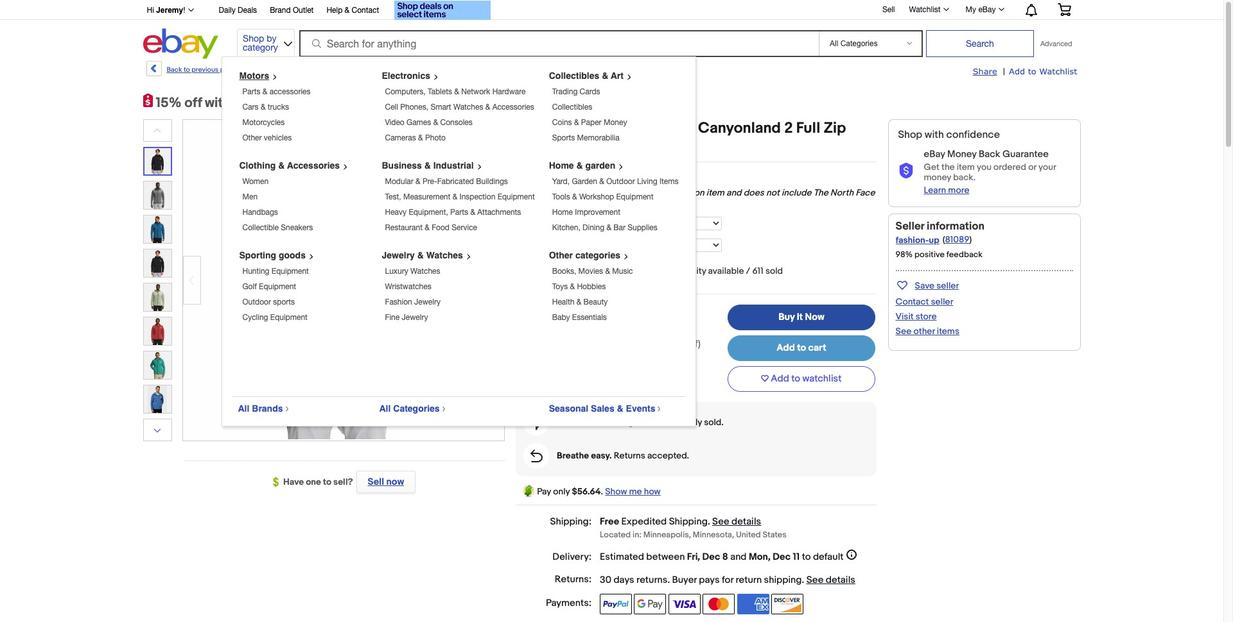 Task type: vqa. For each thing, say whether or not it's contained in the screenshot.


Task type: describe. For each thing, give the bounding box(es) containing it.
& up cars & trucks link
[[263, 87, 267, 96]]

!
[[183, 6, 185, 15]]

computers,
[[385, 87, 426, 96]]

sell now
[[368, 477, 404, 489]]

located
[[600, 531, 631, 541]]

item for this
[[706, 187, 724, 198]]

equipment down sports
[[270, 313, 308, 322]]

up
[[929, 235, 939, 246]]

test, measurement & inspection equipment link
[[385, 193, 535, 202]]

& up the luxury watches link
[[417, 250, 424, 261]]

google pay image
[[634, 595, 666, 615]]

& up photo on the top left
[[433, 118, 438, 127]]

back to previous page
[[167, 66, 236, 74]]

equipment down goods
[[272, 267, 309, 276]]

cycling equipment link
[[242, 313, 308, 322]]

united
[[736, 531, 761, 541]]

home & garden
[[549, 161, 615, 171]]

sporting goods link
[[239, 250, 319, 261]]

it
[[797, 311, 803, 323]]

1 vertical spatial and
[[730, 552, 747, 564]]

cars & trucks link
[[242, 103, 289, 112]]

code:
[[234, 95, 271, 112]]

details inside free expedited shipping . see details located in: minneapolis, minnesota, united states
[[732, 516, 761, 528]]

watchlist inside account navigation
[[909, 5, 941, 14]]

baby essentials link
[[552, 313, 607, 322]]

& left vests
[[549, 66, 554, 74]]

shop for shop by category
[[243, 33, 264, 44]]

feedback
[[947, 250, 983, 260]]

new for new without tags
[[599, 173, 617, 184]]

add to watchlist button
[[728, 366, 875, 392]]

food
[[432, 224, 450, 232]]

cards
[[580, 87, 600, 96]]

trading cards collectibles coins & paper money sports memorabilia
[[552, 87, 627, 143]]

& inside trading cards collectibles coins & paper money sports memorabilia
[[574, 118, 579, 127]]

paper
[[581, 118, 602, 127]]

0 vertical spatial collectibles
[[549, 71, 599, 81]]

the inside " note: this is past season item and does not include the north face warranty.
[[814, 187, 828, 198]]

81089 link
[[945, 234, 969, 245]]

new for new mens the north face canyonland 2 full zip hoodie fleece jacket
[[516, 119, 546, 137]]

save for save seller
[[915, 281, 935, 292]]

0 vertical spatial us
[[591, 305, 612, 325]]

0 vertical spatial items
[[407, 100, 428, 110]]

health & beauty link
[[552, 298, 608, 307]]

back inside ebay money back guarantee get the item you ordered or your money back. learn more
[[979, 148, 1000, 161]]

0 vertical spatial with
[[205, 95, 231, 112]]

save seller
[[915, 281, 959, 292]]

living
[[637, 177, 657, 186]]

watchlist link
[[902, 2, 955, 17]]

have one to sell?
[[283, 477, 353, 488]]

paypal image
[[600, 595, 632, 615]]

other vehicles link
[[242, 134, 292, 143]]

parts inside modular & pre-fabricated buildings test, measurement & inspection equipment heavy equipment, parts & attachments restaurant & food service
[[450, 208, 468, 217]]

0 vertical spatial back
[[167, 66, 182, 74]]

cycling
[[242, 313, 268, 322]]

restaurant & food service link
[[385, 224, 477, 232]]

seller for contact
[[931, 297, 953, 308]]

2 dec from the left
[[773, 552, 791, 564]]

& right tools
[[572, 193, 577, 202]]

north inside new mens the north face canyonland 2 full zip hoodie fleece jacket
[[619, 119, 658, 137]]

limited
[[641, 266, 671, 276]]

watchlist
[[802, 373, 842, 385]]

picture 3 of 14 image
[[144, 216, 171, 243]]

picture 1 of 14 image
[[144, 148, 171, 175]]

toys & hobbies link
[[552, 283, 606, 292]]

2 vertical spatial jewelry
[[402, 313, 428, 322]]

electronics link
[[382, 71, 444, 81]]

men link for clothing, shoes & accessories link
[[417, 66, 430, 74]]

1 vertical spatial watches
[[426, 250, 463, 261]]

collectible sneakers link
[[242, 224, 313, 232]]

collectible
[[242, 224, 279, 232]]

beauty
[[584, 298, 608, 307]]

north inside " note: this is past season item and does not include the north face warranty.
[[830, 187, 854, 198]]

seller for save
[[937, 281, 959, 292]]

electronics
[[382, 71, 430, 81]]

sports
[[273, 298, 295, 307]]

0 vertical spatial jewelry
[[382, 250, 415, 261]]

outlet
[[293, 6, 314, 15]]

information
[[927, 220, 985, 233]]

men link for the women link
[[242, 193, 258, 202]]

modular
[[385, 177, 413, 186]]

sneakers
[[281, 224, 313, 232]]

equipment down hunting equipment link
[[259, 283, 296, 292]]

& right the cars
[[261, 103, 266, 112]]

books,
[[552, 267, 576, 276]]

add for add to watchlist
[[771, 373, 789, 385]]

already
[[672, 417, 702, 428]]

0 vertical spatial home
[[549, 161, 574, 171]]

& left food
[[425, 224, 430, 232]]

& up trending.
[[617, 404, 623, 414]]

picture 6 of 14 image
[[144, 318, 171, 346]]

store
[[916, 311, 937, 322]]

shipping
[[764, 575, 802, 587]]

1 dec from the left
[[702, 552, 720, 564]]

sales
[[591, 404, 614, 414]]

handbags link
[[242, 208, 278, 217]]

pre-
[[423, 177, 437, 186]]

money inside ebay money back guarantee get the item you ordered or your money back. learn more
[[947, 148, 977, 161]]

without
[[619, 173, 649, 184]]

1 horizontal spatial us
[[614, 339, 627, 351]]

heavy equipment, parts & attachments link
[[385, 208, 521, 217]]

0 horizontal spatial |
[[241, 66, 243, 74]]

fashion-
[[896, 235, 929, 246]]

how
[[644, 487, 661, 497]]

home improvement link
[[552, 208, 620, 217]]

my ebay
[[966, 5, 996, 14]]

share | add to watchlist
[[973, 66, 1077, 77]]

1 horizontal spatial with
[[925, 129, 944, 141]]

service
[[452, 224, 477, 232]]

trending.
[[599, 417, 636, 428]]

shop for shop with confidence
[[898, 129, 922, 141]]

& left bar
[[607, 224, 611, 232]]

memorabilia
[[577, 134, 620, 143]]

sell for sell
[[882, 5, 895, 14]]

see inside free expedited shipping . see details located in: minneapolis, minnesota, united states
[[712, 516, 729, 528]]

bar
[[614, 224, 626, 232]]

accepted.
[[647, 451, 689, 461]]

back.
[[953, 172, 976, 183]]

vehicles
[[264, 134, 292, 143]]

men inside "women men handbags collectible sneakers"
[[242, 193, 258, 202]]

new mens the north face canyonland 2 full zip hoodie fleece jacket - picture 1 of 14 image
[[183, 118, 504, 440]]

fleece
[[570, 137, 617, 155]]

states
[[763, 531, 787, 541]]

trading
[[552, 87, 578, 96]]

hoodie
[[516, 137, 567, 155]]

buyer
[[672, 575, 697, 587]]

& up "
[[599, 177, 604, 186]]

health
[[552, 298, 574, 307]]

the inside new mens the north face canyonland 2 full zip hoodie fleece jacket
[[590, 119, 615, 137]]

picture 8 of 14 image
[[144, 386, 171, 414]]

outdoor inside hunting equipment golf equipment outdoor sports cycling equipment
[[242, 298, 271, 307]]

fashion-up link
[[896, 235, 939, 246]]

15% off with code: saveongifts
[[156, 95, 365, 112]]

me
[[629, 487, 642, 497]]

and inside " note: this is past season item and does not include the north face warranty.
[[726, 187, 742, 198]]

include
[[782, 187, 812, 198]]

advanced link
[[1034, 31, 1079, 57]]

see down 'default'
[[806, 575, 824, 587]]

pay only $56.64 . show me how
[[535, 487, 661, 497]]

to right 11
[[802, 552, 811, 564]]

fine
[[385, 313, 400, 322]]

)
[[969, 234, 972, 245]]

1 horizontal spatial 611
[[752, 266, 764, 276]]

to inside share | add to watchlist
[[1028, 66, 1036, 76]]

0 horizontal spatial 611
[[638, 417, 649, 428]]

business & industrial link
[[382, 161, 487, 171]]

equipment inside yard, garden & outdoor living items tools & workshop equipment home improvement kitchen, dining & bar supplies
[[616, 193, 654, 202]]

only
[[553, 487, 570, 497]]

equipment,
[[409, 208, 448, 217]]

daily deals link
[[219, 4, 257, 18]]

0 vertical spatial men
[[417, 66, 430, 74]]

1 horizontal spatial |
[[1003, 66, 1005, 77]]

& down toys & hobbies link on the left
[[577, 298, 581, 307]]

1 vertical spatial see details link
[[806, 575, 855, 587]]

add inside share | add to watchlist
[[1009, 66, 1025, 76]]

picture 5 of 14 image
[[144, 284, 171, 311]]

jewelry & watches link
[[382, 250, 476, 261]]

& inside help & contact link
[[345, 6, 349, 15]]

more inside ebay money back guarantee get the item you ordered or your money back. learn more
[[948, 185, 969, 196]]

. for $56.64
[[601, 487, 603, 497]]

by
[[267, 33, 276, 44]]

& left music
[[605, 267, 610, 276]]

with details__icon image for ebay money back guarantee
[[898, 163, 914, 179]]

add to cart
[[777, 342, 826, 354]]

trading cards link
[[552, 87, 600, 96]]

& right shoes
[[359, 66, 364, 74]]

picture 2 of 14 image
[[144, 182, 171, 209]]

trucks
[[268, 103, 289, 112]]

all for all brands
[[238, 404, 249, 414]]

watches inside computers, tablets & network hardware cell phones, smart watches & accessories video games & consoles cameras & photo
[[453, 103, 483, 112]]

expedited
[[621, 516, 667, 528]]

jewelry & watches
[[382, 250, 463, 261]]

clothing & accessories
[[239, 161, 340, 171]]

0 vertical spatial see details link
[[712, 516, 761, 528]]

contact inside contact seller visit store see other items
[[896, 297, 929, 308]]

breathe
[[557, 451, 589, 461]]

modular & pre-fabricated buildings link
[[385, 177, 508, 186]]



Task type: locate. For each thing, give the bounding box(es) containing it.
add to watchlist
[[771, 373, 842, 385]]

men down women on the left top
[[242, 193, 258, 202]]

and
[[726, 187, 742, 198], [730, 552, 747, 564]]

visa image
[[668, 595, 701, 615]]

estimated between fri, dec 8 and mon, dec 11 to default
[[600, 552, 844, 564]]

ebay inside ebay money back guarantee get the item you ordered or your money back. learn more
[[924, 148, 945, 161]]

accessories up computers,
[[366, 66, 405, 74]]

all
[[238, 404, 249, 414], [379, 404, 391, 414]]

new left coins
[[516, 119, 546, 137]]

watchlist down 'advanced' link at right top
[[1039, 66, 1077, 76]]

0 vertical spatial watches
[[453, 103, 483, 112]]

1 vertical spatial men link
[[242, 193, 258, 202]]

attachments
[[477, 208, 521, 217]]

north right the include
[[830, 187, 854, 198]]

None submit
[[926, 30, 1034, 57]]

more inside see more items link
[[386, 100, 405, 110]]

0 vertical spatial ebay
[[978, 5, 996, 14]]

to inside 'button'
[[791, 373, 800, 385]]

1 vertical spatial men
[[242, 193, 258, 202]]

home inside yard, garden & outdoor living items tools & workshop equipment home improvement kitchen, dining & bar supplies
[[552, 208, 573, 217]]

with details__icon image for breathe easy.
[[530, 450, 542, 463]]

us $66.64 main content
[[516, 119, 877, 623]]

this up " at the top right of page
[[628, 187, 644, 198]]

611 down events
[[638, 417, 649, 428]]

full
[[796, 119, 820, 137]]

1 vertical spatial watchlist
[[1039, 66, 1077, 76]]

0 horizontal spatial this
[[557, 417, 573, 428]]

accessories
[[270, 87, 311, 96]]

new without tags
[[599, 173, 669, 184]]

0 horizontal spatial shop
[[243, 33, 264, 44]]

seller down save seller
[[931, 297, 953, 308]]

home down tools
[[552, 208, 573, 217]]

sell link
[[877, 5, 901, 14]]

0 vertical spatial money
[[604, 118, 627, 127]]

watches inside the luxury watches wristwatches fashion jewelry fine jewelry
[[410, 267, 440, 276]]

new inside new mens the north face canyonland 2 full zip hoodie fleece jacket
[[516, 119, 546, 137]]

minneapolis,
[[643, 531, 691, 541]]

1 vertical spatial money
[[947, 148, 977, 161]]

yard,
[[552, 177, 570, 186]]

|
[[241, 66, 243, 74], [1003, 66, 1005, 77]]

add inside 'button'
[[771, 373, 789, 385]]

master card image
[[703, 595, 735, 615]]

1 horizontal spatial shop
[[898, 129, 922, 141]]

1 vertical spatial face
[[856, 187, 875, 198]]

discover image
[[771, 595, 803, 615]]

see left cell
[[369, 100, 384, 110]]

1 horizontal spatial north
[[830, 187, 854, 198]]

add down 'add to cart' link
[[771, 373, 789, 385]]

Quantity: text field
[[600, 260, 628, 282]]

"
[[599, 187, 604, 198]]

in
[[267, 66, 272, 74]]

1 vertical spatial with details__icon image
[[531, 415, 542, 431]]

1 horizontal spatial new
[[599, 173, 617, 184]]

handbags
[[242, 208, 278, 217]]

outdoor up note:
[[606, 177, 635, 186]]

tablets
[[428, 87, 452, 96]]

more down computers,
[[386, 100, 405, 110]]

home up condition:
[[549, 161, 574, 171]]

show me how button
[[605, 484, 661, 497]]

none submit inside banner
[[926, 30, 1034, 57]]

Search for anything text field
[[301, 31, 816, 56]]

hunting equipment golf equipment outdoor sports cycling equipment
[[242, 267, 309, 322]]

0 horizontal spatial watchlist
[[909, 5, 941, 14]]

sell inside account navigation
[[882, 5, 895, 14]]

. for shipping
[[708, 516, 710, 528]]

outdoor inside yard, garden & outdoor living items tools & workshop equipment home improvement kitchen, dining & bar supplies
[[606, 177, 635, 186]]

with details__icon image left one's
[[531, 415, 542, 431]]

seller up contact seller link
[[937, 281, 959, 292]]

get an extra 15% off image
[[394, 1, 491, 20]]

banner containing shop by category
[[140, 0, 1081, 427]]

0 vertical spatial save
[[915, 281, 935, 292]]

1 vertical spatial item
[[706, 187, 724, 198]]

1 vertical spatial more
[[948, 185, 969, 196]]

brand outlet
[[270, 6, 314, 15]]

dec
[[702, 552, 720, 564], [773, 552, 791, 564]]

0 vertical spatial this
[[628, 187, 644, 198]]

1 vertical spatial home
[[552, 208, 573, 217]]

shop inside 'shop by category'
[[243, 33, 264, 44]]

& down fabricated
[[453, 193, 457, 202]]

jeremy
[[156, 6, 183, 15]]

collectibles down trading cards link
[[552, 103, 592, 112]]

help
[[327, 6, 342, 15]]

& right coins
[[574, 118, 579, 127]]

&
[[345, 6, 349, 15], [359, 66, 364, 74], [549, 66, 554, 74], [602, 71, 608, 81], [263, 87, 267, 96], [454, 87, 459, 96], [261, 103, 266, 112], [485, 103, 490, 112], [433, 118, 438, 127], [574, 118, 579, 127], [418, 134, 423, 143], [278, 161, 285, 171], [424, 161, 431, 171], [576, 161, 583, 171], [416, 177, 420, 186], [599, 177, 604, 186], [453, 193, 457, 202], [572, 193, 577, 202], [470, 208, 475, 217], [425, 224, 430, 232], [607, 224, 611, 232], [417, 250, 424, 261], [605, 267, 610, 276], [570, 283, 575, 292], [577, 298, 581, 307], [617, 404, 623, 414]]

1 horizontal spatial more
[[948, 185, 969, 196]]

1 vertical spatial north
[[830, 187, 854, 198]]

shop by category
[[243, 33, 278, 53]]

| left listed
[[241, 66, 243, 74]]

0 horizontal spatial money
[[604, 118, 627, 127]]

tools
[[552, 193, 570, 202]]

all left categories
[[379, 404, 391, 414]]

1 horizontal spatial see details link
[[806, 575, 855, 587]]

contact right help
[[352, 6, 379, 15]]

0 horizontal spatial men link
[[242, 193, 258, 202]]

with details__icon image left get
[[898, 163, 914, 179]]

jewelry up luxury
[[382, 250, 415, 261]]

1 vertical spatial seller
[[931, 297, 953, 308]]

0 horizontal spatial the
[[590, 119, 615, 137]]

items down computers,
[[407, 100, 428, 110]]

parts up the cars
[[242, 87, 260, 96]]

dollar sign image
[[273, 478, 283, 488]]

see up minnesota, at the bottom right of the page
[[712, 516, 729, 528]]

parts & accessories link
[[242, 87, 311, 96]]

men link inside banner
[[242, 193, 258, 202]]

0 horizontal spatial details
[[732, 516, 761, 528]]

save down essentials
[[591, 339, 612, 351]]

. left show
[[601, 487, 603, 497]]

1 vertical spatial us
[[614, 339, 627, 351]]

1 horizontal spatial this
[[628, 187, 644, 198]]

golf equipment link
[[242, 283, 296, 292]]

. left the buyer
[[668, 575, 670, 587]]

jewelry down "wristwatches" link at the top of the page
[[414, 298, 441, 307]]

. up discover image
[[802, 575, 804, 587]]

estimated
[[600, 552, 644, 564]]

men link up tablets
[[417, 66, 430, 74]]

0 horizontal spatial ebay
[[924, 148, 945, 161]]

ebay inside 'link'
[[978, 5, 996, 14]]

items inside contact seller visit store see other items
[[937, 326, 960, 337]]

american express image
[[737, 595, 769, 615]]

0 vertical spatial sell
[[882, 5, 895, 14]]

0 vertical spatial seller
[[937, 281, 959, 292]]

. up minnesota, at the bottom right of the page
[[708, 516, 710, 528]]

0 horizontal spatial back
[[167, 66, 182, 74]]

clothing
[[239, 161, 276, 171]]

men up tablets
[[417, 66, 430, 74]]

other up books,
[[549, 250, 573, 261]]

& down network at the top left of the page
[[485, 103, 490, 112]]

2 all from the left
[[379, 404, 391, 414]]

& right 'clothing'
[[278, 161, 285, 171]]

1 horizontal spatial back
[[979, 148, 1000, 161]]

1 vertical spatial items
[[937, 326, 960, 337]]

parts down test, measurement & inspection equipment link
[[450, 208, 468, 217]]

equipment inside modular & pre-fabricated buildings test, measurement & inspection equipment heavy equipment, parts & attachments restaurant & food service
[[498, 193, 535, 202]]

with up get
[[925, 129, 944, 141]]

1 vertical spatial details
[[826, 575, 855, 587]]

0 horizontal spatial items
[[407, 100, 428, 110]]

1 horizontal spatial money
[[947, 148, 977, 161]]

tags
[[651, 173, 669, 184]]

all for all categories
[[379, 404, 391, 414]]

1 horizontal spatial face
[[856, 187, 875, 198]]

parts & accessories cars & trucks motorcycles other vehicles
[[242, 87, 311, 143]]

ebay right "my"
[[978, 5, 996, 14]]

0 vertical spatial outdoor
[[606, 177, 635, 186]]

0 vertical spatial more
[[386, 100, 405, 110]]

see details link up united
[[712, 516, 761, 528]]

see down visit
[[896, 326, 912, 337]]

price:
[[559, 305, 584, 317]]

does
[[744, 187, 764, 198]]

. for returns
[[668, 575, 670, 587]]

coats, jackets & vests
[[500, 66, 573, 74]]

jewelry down fashion jewelry link
[[402, 313, 428, 322]]

0 vertical spatial and
[[726, 187, 742, 198]]

dec left 8
[[702, 552, 720, 564]]

item right the
[[957, 162, 975, 173]]

equipment
[[498, 193, 535, 202], [616, 193, 654, 202], [272, 267, 309, 276], [259, 283, 296, 292], [270, 313, 308, 322]]

0 vertical spatial shop
[[243, 33, 264, 44]]

1 vertical spatial with
[[925, 129, 944, 141]]

0 horizontal spatial see details link
[[712, 516, 761, 528]]

shipping
[[669, 516, 708, 528]]

you
[[977, 162, 992, 173]]

item inside ebay money back guarantee get the item you ordered or your money back. learn more
[[957, 162, 975, 173]]

2 vertical spatial watches
[[410, 267, 440, 276]]

your shopping cart image
[[1057, 3, 1072, 16]]

0 vertical spatial parts
[[242, 87, 260, 96]]

brand outlet link
[[270, 4, 314, 18]]

new
[[516, 119, 546, 137], [599, 173, 617, 184]]

1 vertical spatial shop
[[898, 129, 922, 141]]

1 vertical spatial jewelry
[[414, 298, 441, 307]]

1 vertical spatial ebay
[[924, 148, 945, 161]]

default
[[813, 552, 844, 564]]

with details__icon image for this one's trending.
[[531, 415, 542, 431]]

books, movies & music toys & hobbies health & beauty baby essentials
[[552, 267, 633, 322]]

611 right /
[[752, 266, 764, 276]]

1 vertical spatial this
[[557, 417, 573, 428]]

see details link down 'default'
[[806, 575, 855, 587]]

save inside us $66.64 main content
[[591, 339, 612, 351]]

contact seller link
[[896, 297, 953, 308]]

motors link
[[239, 71, 283, 81]]

watchlist inside share | add to watchlist
[[1039, 66, 1077, 76]]

accessories down vehicles at the top left of page
[[287, 161, 340, 171]]

this down seasonal
[[557, 417, 573, 428]]

picture 7 of 14 image
[[144, 352, 171, 380]]

1 horizontal spatial other
[[549, 250, 573, 261]]

1 all from the left
[[238, 404, 249, 414]]

contact
[[352, 6, 379, 15], [896, 297, 929, 308]]

money inside trading cards collectibles coins & paper money sports memorabilia
[[604, 118, 627, 127]]

seller inside save seller button
[[937, 281, 959, 292]]

north right paper
[[619, 119, 658, 137]]

kitchen, dining & bar supplies link
[[552, 224, 658, 232]]

seller information fashion-up ( 81089 ) 98% positive feedback
[[896, 220, 985, 260]]

0 vertical spatial item
[[957, 162, 975, 173]]

other
[[914, 326, 935, 337]]

daily deals
[[219, 6, 257, 15]]

face inside " note: this is past season item and does not include the north face warranty.
[[856, 187, 875, 198]]

off)
[[686, 339, 701, 351]]

picture 4 of 14 image
[[144, 250, 171, 277]]

1 vertical spatial accessories
[[492, 103, 534, 112]]

item for back
[[957, 162, 975, 173]]

seller inside contact seller visit store see other items
[[931, 297, 953, 308]]

music
[[612, 267, 633, 276]]

0 horizontal spatial accessories
[[287, 161, 340, 171]]

accessories inside computers, tablets & network hardware cell phones, smart watches & accessories video games & consoles cameras & photo
[[492, 103, 534, 112]]

off
[[185, 95, 202, 112]]

& right toys
[[570, 283, 575, 292]]

business & industrial
[[382, 161, 474, 171]]

banner
[[140, 0, 1081, 427]]

add right share on the top right of page
[[1009, 66, 1025, 76]]

1 horizontal spatial watchlist
[[1039, 66, 1077, 76]]

& left photo on the top left
[[418, 134, 423, 143]]

modular & pre-fabricated buildings test, measurement & inspection equipment heavy equipment, parts & attachments restaurant & food service
[[385, 177, 535, 232]]

this
[[628, 187, 644, 198], [557, 417, 573, 428]]

add for add to cart
[[777, 342, 795, 354]]

save inside button
[[915, 281, 935, 292]]

0 horizontal spatial more
[[386, 100, 405, 110]]

face inside new mens the north face canyonland 2 full zip hoodie fleece jacket
[[662, 119, 695, 137]]

cameras & photo link
[[385, 134, 446, 143]]

to left watchlist on the bottom right
[[791, 373, 800, 385]]

to down 'advanced' link at right top
[[1028, 66, 1036, 76]]

$63.36
[[629, 339, 659, 351]]

11
[[793, 552, 800, 564]]

1 vertical spatial parts
[[450, 208, 468, 217]]

save for save us $63.36 (49% off)
[[591, 339, 612, 351]]

guarantee
[[1003, 148, 1049, 161]]

& down inspection
[[470, 208, 475, 217]]

1 horizontal spatial item
[[957, 162, 975, 173]]

sell
[[882, 5, 895, 14], [368, 477, 384, 489]]

confidence
[[946, 129, 1000, 141]]

0 vertical spatial other
[[242, 134, 262, 143]]

now
[[386, 477, 404, 489]]

0 vertical spatial the
[[590, 119, 615, 137]]

611
[[752, 266, 764, 276], [638, 417, 649, 428]]

contact inside account navigation
[[352, 6, 379, 15]]

with details__icon image
[[898, 163, 914, 179], [531, 415, 542, 431], [530, 450, 542, 463]]

note:
[[604, 187, 626, 198]]

this inside " note: this is past season item and does not include the north face warranty.
[[628, 187, 644, 198]]

video games & consoles link
[[385, 118, 473, 127]]

details down 'default'
[[826, 575, 855, 587]]

$56.64
[[572, 487, 601, 497]]

watches down network at the top left of the page
[[453, 103, 483, 112]]

1 vertical spatial the
[[814, 187, 828, 198]]

season
[[675, 187, 704, 198]]

& up the cell phones, smart watches & accessories link
[[454, 87, 459, 96]]

0 horizontal spatial contact
[[352, 6, 379, 15]]

photo
[[425, 134, 446, 143]]

see inside contact seller visit store see other items
[[896, 326, 912, 337]]

payments:
[[546, 598, 592, 610]]

tools & workshop equipment link
[[552, 193, 654, 202]]

item right season
[[706, 187, 724, 198]]

other down motorcycles link
[[242, 134, 262, 143]]

1 horizontal spatial parts
[[450, 208, 468, 217]]

1 vertical spatial back
[[979, 148, 1000, 161]]

| right share button
[[1003, 66, 1005, 77]]

0 horizontal spatial sell
[[368, 477, 384, 489]]

outdoor sports link
[[242, 298, 295, 307]]

1 vertical spatial other
[[549, 250, 573, 261]]

1 horizontal spatial accessories
[[366, 66, 405, 74]]

items right other
[[937, 326, 960, 337]]

home
[[549, 161, 574, 171], [552, 208, 573, 217]]

sell for sell now
[[368, 477, 384, 489]]

contact up visit store link
[[896, 297, 929, 308]]

back up you
[[979, 148, 1000, 161]]

0 vertical spatial men link
[[417, 66, 430, 74]]

money up memorabilia
[[604, 118, 627, 127]]

2 vertical spatial add
[[771, 373, 789, 385]]

all left brands on the left bottom of the page
[[238, 404, 249, 414]]

back left previous
[[167, 66, 182, 74]]

baby
[[552, 313, 570, 322]]

1 horizontal spatial men
[[417, 66, 430, 74]]

sell now link
[[353, 471, 416, 494]]

to right one
[[323, 477, 331, 488]]

0 vertical spatial 611
[[752, 266, 764, 276]]

0 vertical spatial watchlist
[[909, 5, 941, 14]]

dec left 11
[[773, 552, 791, 564]]

all brands link
[[238, 404, 294, 414]]

0 horizontal spatial other
[[242, 134, 262, 143]]

other inside parts & accessories cars & trucks motorcycles other vehicles
[[242, 134, 262, 143]]

0 horizontal spatial with
[[205, 95, 231, 112]]

1 horizontal spatial details
[[826, 575, 855, 587]]

sell left the now
[[368, 477, 384, 489]]

canyonland
[[698, 119, 781, 137]]

0 horizontal spatial new
[[516, 119, 546, 137]]

category:
[[274, 66, 304, 74]]

2 vertical spatial accessories
[[287, 161, 340, 171]]

& up garden in the top left of the page
[[576, 161, 583, 171]]

watches down food
[[426, 250, 463, 261]]

to left cart on the bottom right of the page
[[797, 342, 806, 354]]

pays
[[699, 575, 720, 587]]

0 vertical spatial with details__icon image
[[898, 163, 914, 179]]

collectibles up trading cards link
[[549, 71, 599, 81]]

movies
[[578, 267, 603, 276]]

2 vertical spatial with details__icon image
[[530, 450, 542, 463]]

equipment up attachments
[[498, 193, 535, 202]]

1 horizontal spatial the
[[814, 187, 828, 198]]

ebay up get
[[924, 148, 945, 161]]

1 horizontal spatial save
[[915, 281, 935, 292]]

sell left watchlist link
[[882, 5, 895, 14]]

parts inside parts & accessories cars & trucks motorcycles other vehicles
[[242, 87, 260, 96]]

watchlist right sell link
[[909, 5, 941, 14]]

1 vertical spatial collectibles
[[552, 103, 592, 112]]

to left previous
[[184, 66, 190, 74]]

1 vertical spatial contact
[[896, 297, 929, 308]]

money up the
[[947, 148, 977, 161]]

shop with confidence
[[898, 129, 1000, 141]]

. inside free expedited shipping . see details located in: minneapolis, minnesota, united states
[[708, 516, 710, 528]]

back to previous page link
[[145, 61, 236, 81]]

collectibles inside trading cards collectibles coins & paper money sports memorabilia
[[552, 103, 592, 112]]

more down back.
[[948, 185, 969, 196]]

with right the "off"
[[205, 95, 231, 112]]

0 horizontal spatial men
[[242, 193, 258, 202]]

item inside " note: this is past season item and does not include the north face warranty.
[[706, 187, 724, 198]]

0 horizontal spatial save
[[591, 339, 612, 351]]

details up united
[[732, 516, 761, 528]]

2 horizontal spatial accessories
[[492, 103, 534, 112]]

save up contact seller link
[[915, 281, 935, 292]]

& up pre-
[[424, 161, 431, 171]]

wristwatches
[[385, 283, 431, 292]]

& left pre-
[[416, 177, 420, 186]]

account navigation
[[140, 0, 1081, 22]]

jackets
[[523, 66, 547, 74]]

1 vertical spatial save
[[591, 339, 612, 351]]

shoes
[[338, 66, 358, 74]]

other categories
[[549, 250, 620, 261]]

shop
[[243, 33, 264, 44], [898, 129, 922, 141]]

new down garden
[[599, 173, 617, 184]]

women men handbags collectible sneakers
[[242, 177, 313, 232]]

& left art
[[602, 71, 608, 81]]



